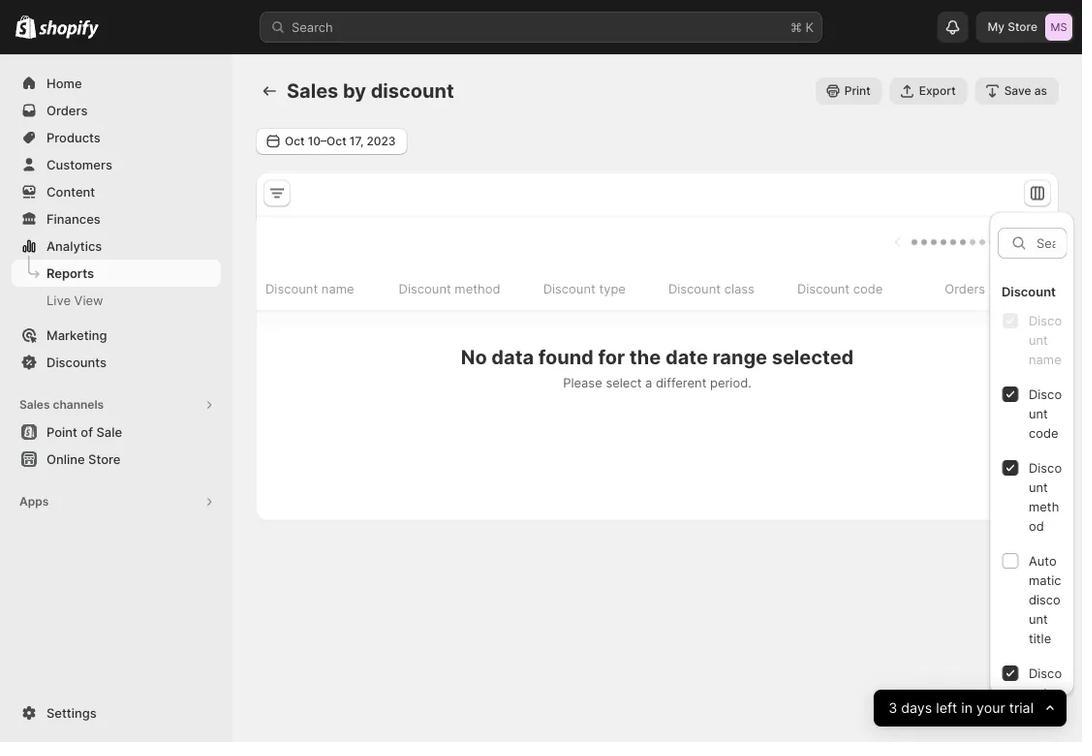 Task type: locate. For each thing, give the bounding box(es) containing it.
online store link
[[12, 446, 221, 473]]

disco down title
[[1029, 665, 1062, 680]]

orders link
[[12, 97, 221, 124]]

discount name for first discount name button
[[266, 281, 354, 296]]

date
[[666, 345, 708, 369]]

oct 10–oct 17, 2023
[[285, 134, 396, 148]]

3 disco from the top
[[1029, 460, 1062, 475]]

1 discount name from the left
[[266, 281, 354, 296]]

unt up title
[[1029, 611, 1048, 626]]

1 vertical spatial code
[[1029, 425, 1058, 440]]

unt down disco unt name
[[1029, 406, 1048, 421]]

unt up meth
[[1029, 479, 1048, 494]]

4 disco from the top
[[1029, 665, 1062, 680]]

sales up point
[[19, 398, 50, 412]]

point of sale button
[[0, 419, 233, 446]]

disco for disco unt name
[[1029, 313, 1062, 328]]

unt down gross sal button
[[1029, 332, 1048, 347]]

unt inside disco unt name
[[1029, 332, 1048, 347]]

1 horizontal spatial sales
[[287, 79, 339, 103]]

disco for disco unt code
[[1029, 386, 1062, 401]]

unt for disco unt meth od
[[1029, 479, 1048, 494]]

0 vertical spatial code
[[853, 281, 883, 296]]

trial
[[1009, 700, 1034, 717]]

1 unt from the top
[[1029, 332, 1048, 347]]

1 horizontal spatial store
[[1008, 20, 1038, 34]]

4 unt from the top
[[1029, 611, 1048, 626]]

sales inside button
[[19, 398, 50, 412]]

5 unt from the top
[[1029, 685, 1048, 700]]

print
[[845, 84, 871, 98]]

sale
[[96, 424, 122, 439]]

sales by discount
[[287, 79, 454, 103]]

type
[[599, 281, 626, 296], [1029, 704, 1055, 719]]

0 vertical spatial type
[[599, 281, 626, 296]]

unt
[[1029, 332, 1048, 347], [1029, 406, 1048, 421], [1029, 479, 1048, 494], [1029, 611, 1048, 626], [1029, 685, 1048, 700]]

days
[[901, 700, 932, 717]]

search
[[292, 19, 333, 34]]

unt inside disco unt type
[[1029, 685, 1048, 700]]

3
[[889, 700, 897, 717]]

discount type button
[[540, 270, 648, 307]]

discount class
[[669, 281, 755, 296]]

0 horizontal spatial store
[[88, 452, 121, 467]]

1 vertical spatial orders
[[945, 281, 986, 296]]

17,
[[350, 134, 364, 148]]

customers link
[[12, 151, 221, 178]]

code inside disco unt code
[[1029, 425, 1058, 440]]

by
[[343, 79, 366, 103]]

products
[[47, 130, 101, 145]]

unt inside disco unt code
[[1029, 406, 1048, 421]]

code up disco unt meth od
[[1029, 425, 1058, 440]]

discount
[[266, 281, 318, 296], [267, 281, 320, 296], [399, 281, 451, 296], [543, 281, 596, 296], [669, 281, 721, 296], [797, 281, 850, 296], [1001, 283, 1056, 298]]

1 horizontal spatial type
[[1029, 704, 1055, 719]]

discount for 1st discount name button from right
[[267, 281, 320, 296]]

1 vertical spatial sales
[[19, 398, 50, 412]]

code
[[853, 281, 883, 296], [1029, 425, 1058, 440]]

type right your
[[1029, 704, 1055, 719]]

2 unt from the top
[[1029, 406, 1048, 421]]

1 vertical spatial type
[[1029, 704, 1055, 719]]

discount
[[371, 79, 454, 103]]

left
[[936, 700, 957, 717]]

sales left the by
[[287, 79, 339, 103]]

1 horizontal spatial code
[[1029, 425, 1058, 440]]

list box
[[996, 305, 1069, 742]]

unt inside disco unt meth od
[[1029, 479, 1048, 494]]

⌘
[[791, 19, 802, 34]]

store inside button
[[88, 452, 121, 467]]

export
[[919, 84, 956, 98]]

marketing
[[47, 328, 107, 343]]

type up for
[[599, 281, 626, 296]]

marketing link
[[12, 322, 221, 349]]

your
[[977, 700, 1005, 717]]

disco
[[1029, 313, 1062, 328], [1029, 386, 1062, 401], [1029, 460, 1062, 475], [1029, 665, 1062, 680]]

orders down home
[[47, 103, 88, 118]]

code left orders button on the top of the page
[[853, 281, 883, 296]]

as
[[1035, 84, 1048, 98]]

0 horizontal spatial sales
[[19, 398, 50, 412]]

matic
[[1029, 572, 1061, 587]]

point of sale
[[47, 424, 122, 439]]

0 vertical spatial store
[[1008, 20, 1038, 34]]

1 disco from the top
[[1029, 313, 1062, 328]]

reports link
[[12, 260, 221, 287]]

discount name for 1st discount name button from right
[[267, 281, 356, 296]]

orders inside orders link
[[47, 103, 88, 118]]

0 vertical spatial sales
[[287, 79, 339, 103]]

store down "sale"
[[88, 452, 121, 467]]

disco up meth
[[1029, 460, 1062, 475]]

0 horizontal spatial type
[[599, 281, 626, 296]]

discount class button
[[666, 270, 777, 307]]

discount for "discount method" button
[[399, 281, 451, 296]]

settings
[[47, 705, 97, 721]]

in
[[961, 700, 973, 717]]

disco down gross sal button
[[1029, 313, 1062, 328]]

found
[[538, 345, 594, 369]]

sales
[[287, 79, 339, 103], [19, 398, 50, 412]]

store right my
[[1008, 20, 1038, 34]]

orders button
[[923, 270, 989, 307]]

a
[[645, 375, 653, 390]]

2 disco from the top
[[1029, 386, 1062, 401]]

code inside button
[[853, 281, 883, 296]]

finances link
[[12, 205, 221, 233]]

0 vertical spatial orders
[[47, 103, 88, 118]]

apps button
[[12, 488, 221, 516]]

0 horizontal spatial code
[[853, 281, 883, 296]]

discount name
[[266, 281, 354, 296], [267, 281, 356, 296]]

name inside disco unt name
[[1029, 351, 1061, 366]]

0 horizontal spatial orders
[[47, 103, 88, 118]]

2 discount name from the left
[[267, 281, 356, 296]]

save as
[[1005, 84, 1048, 98]]

discount name button
[[263, 270, 377, 307], [265, 270, 379, 307]]

1 horizontal spatial orders
[[945, 281, 986, 296]]

0 horizontal spatial shopify image
[[16, 15, 36, 39]]

1 vertical spatial store
[[88, 452, 121, 467]]

orders left gross sal button
[[945, 281, 986, 296]]

unt inside auto matic disco unt title
[[1029, 611, 1048, 626]]

orders
[[47, 103, 88, 118], [945, 281, 986, 296]]

apps
[[19, 495, 49, 509]]

of
[[81, 424, 93, 439]]

discount for the discount code button at the top of the page
[[797, 281, 850, 296]]

settings link
[[12, 700, 221, 727]]

discount for discount type button
[[543, 281, 596, 296]]

disco down disco unt name
[[1029, 386, 1062, 401]]

live
[[47, 293, 71, 308]]

2023
[[367, 134, 396, 148]]

⌘ k
[[791, 19, 814, 34]]

3 unt from the top
[[1029, 479, 1048, 494]]

point
[[47, 424, 77, 439]]

sales for sales channels
[[19, 398, 50, 412]]

3 days left in your trial button
[[874, 690, 1067, 727]]

type inside disco unt type
[[1029, 704, 1055, 719]]

unt up trial
[[1029, 685, 1048, 700]]

shopify image
[[16, 15, 36, 39], [39, 20, 99, 39]]

name
[[322, 281, 354, 296], [323, 281, 356, 296], [1029, 351, 1061, 366]]

export button
[[890, 78, 968, 105]]

disco for disco unt meth od
[[1029, 460, 1062, 475]]

gross sal
[[1028, 281, 1082, 296]]



Task type: describe. For each thing, give the bounding box(es) containing it.
disco
[[1029, 592, 1061, 607]]

print button
[[816, 78, 883, 105]]

save
[[1005, 84, 1032, 98]]

auto
[[1029, 553, 1056, 568]]

finances
[[47, 211, 101, 226]]

3 days left in your trial
[[889, 700, 1034, 717]]

k
[[806, 19, 814, 34]]

the
[[630, 345, 661, 369]]

online store
[[47, 452, 121, 467]]

2 discount name button from the left
[[265, 270, 379, 307]]

online store button
[[0, 446, 233, 473]]

sal
[[1066, 281, 1082, 296]]

no data found for the date range selected please select a different period.
[[461, 345, 854, 390]]

my
[[988, 20, 1005, 34]]

products link
[[12, 124, 221, 151]]

type inside button
[[599, 281, 626, 296]]

please
[[563, 375, 603, 390]]

home link
[[12, 70, 221, 97]]

select
[[606, 375, 642, 390]]

channels
[[53, 398, 104, 412]]

point of sale link
[[12, 419, 221, 446]]

sales channels
[[19, 398, 104, 412]]

customers
[[47, 157, 112, 172]]

discount method button
[[396, 270, 523, 307]]

disco unt code
[[1029, 386, 1062, 440]]

discount code
[[797, 281, 883, 296]]

range
[[713, 345, 768, 369]]

save as button
[[976, 78, 1059, 105]]

reports
[[47, 266, 94, 281]]

1 horizontal spatial shopify image
[[39, 20, 99, 39]]

oct
[[285, 134, 305, 148]]

disco unt type
[[1029, 665, 1062, 719]]

title
[[1029, 630, 1051, 645]]

discount for first discount name button
[[266, 281, 318, 296]]

home
[[47, 76, 82, 91]]

method
[[455, 281, 501, 296]]

store for my store
[[1008, 20, 1038, 34]]

discount for discount class button at the top right of page
[[669, 281, 721, 296]]

different
[[656, 375, 707, 390]]

discount method
[[399, 281, 501, 296]]

analytics
[[47, 238, 102, 253]]

discounts
[[47, 355, 107, 370]]

sales for sales by discount
[[287, 79, 339, 103]]

unt for disco unt name
[[1029, 332, 1048, 347]]

1 discount name button from the left
[[263, 270, 377, 307]]

live view
[[47, 293, 103, 308]]

view
[[74, 293, 103, 308]]

oct 10–oct 17, 2023 button
[[256, 128, 408, 155]]

auto matic disco unt title
[[1029, 553, 1061, 645]]

list box containing disco unt name
[[996, 305, 1069, 742]]

unt for disco unt code
[[1029, 406, 1048, 421]]

store for online store
[[88, 452, 121, 467]]

online
[[47, 452, 85, 467]]

orders inside orders button
[[945, 281, 986, 296]]

disco for disco unt type
[[1029, 665, 1062, 680]]

meth
[[1029, 499, 1059, 514]]

no
[[461, 345, 487, 369]]

analytics link
[[12, 233, 221, 260]]

od
[[1029, 518, 1044, 533]]

discount type
[[543, 281, 626, 296]]

my store image
[[1046, 14, 1073, 41]]

for
[[598, 345, 625, 369]]

disco unt meth od
[[1029, 460, 1062, 533]]

my store
[[988, 20, 1038, 34]]

period.
[[710, 375, 752, 390]]

content link
[[12, 178, 221, 205]]

sales channels button
[[12, 392, 221, 419]]

disco unt name
[[1029, 313, 1062, 366]]

gross
[[1028, 281, 1063, 296]]

live view link
[[12, 287, 221, 314]]

10–oct
[[308, 134, 347, 148]]

gross sal button
[[1006, 270, 1082, 307]]

class
[[725, 281, 755, 296]]

unt for disco unt type
[[1029, 685, 1048, 700]]

content
[[47, 184, 95, 199]]

discounts link
[[12, 349, 221, 376]]

Search for columns text field
[[1036, 227, 1067, 258]]



Task type: vqa. For each thing, say whether or not it's contained in the screenshot.
range
yes



